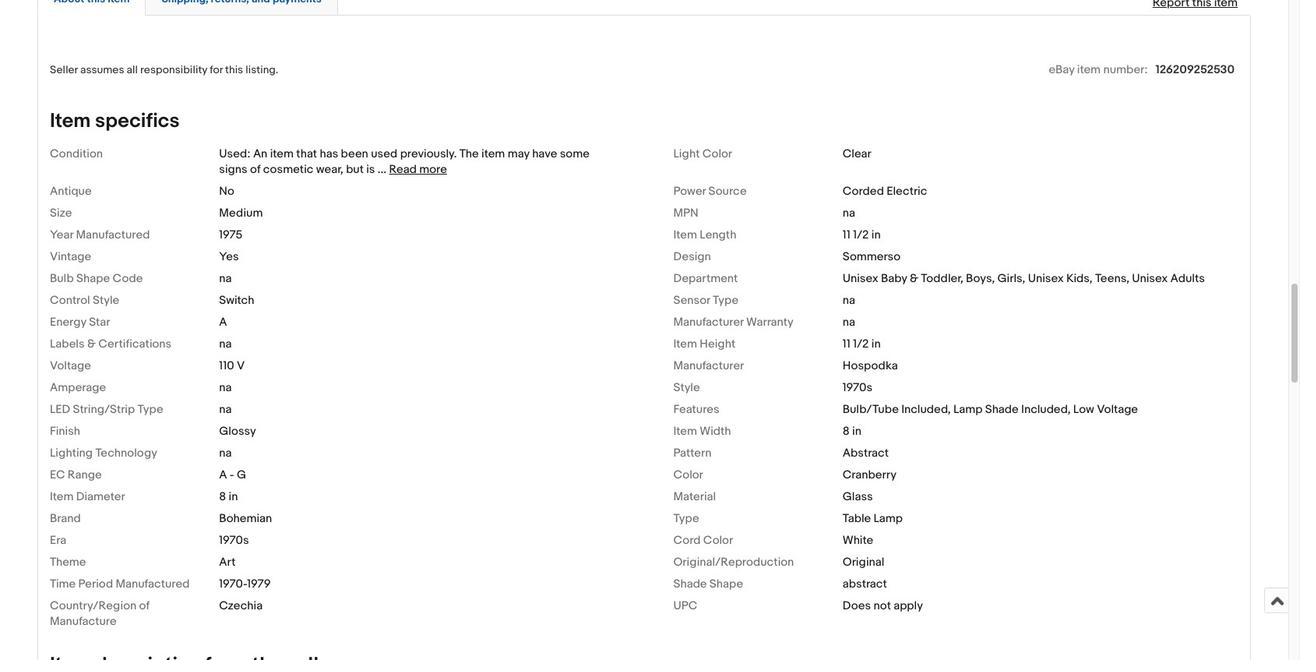 Task type: describe. For each thing, give the bounding box(es) containing it.
cranberry
[[843, 467, 897, 482]]

2 horizontal spatial item
[[1078, 62, 1101, 77]]

na for labels & certifications
[[219, 336, 232, 351]]

0 horizontal spatial item
[[270, 146, 294, 161]]

toddler,
[[921, 271, 964, 286]]

8 for diameter
[[219, 489, 226, 504]]

more
[[419, 162, 447, 177]]

country/region
[[50, 598, 137, 613]]

seller
[[50, 63, 78, 76]]

light
[[674, 146, 700, 161]]

glass
[[843, 489, 873, 504]]

previously.
[[400, 146, 457, 161]]

1 vertical spatial color
[[674, 467, 704, 482]]

for
[[210, 63, 223, 76]]

length
[[700, 227, 737, 242]]

table lamp
[[843, 511, 903, 526]]

item for item width
[[674, 424, 698, 439]]

a for a
[[219, 315, 227, 329]]

technology
[[95, 446, 157, 460]]

labels & certifications
[[50, 336, 172, 351]]

8 in for item width
[[843, 424, 862, 439]]

ec
[[50, 467, 65, 482]]

not
[[874, 598, 891, 613]]

used: an item that has been used previously. the item may have some signs of cosmetic wear, but is ...
[[219, 146, 590, 177]]

this
[[225, 63, 243, 76]]

has
[[320, 146, 338, 161]]

na for bulb shape code
[[219, 271, 232, 286]]

bohemian
[[219, 511, 272, 526]]

color for cord color
[[704, 533, 734, 548]]

0 vertical spatial lamp
[[954, 402, 983, 417]]

czechia
[[219, 598, 263, 613]]

clear
[[843, 146, 872, 161]]

number:
[[1104, 62, 1148, 77]]

baby
[[881, 271, 908, 286]]

1979
[[247, 576, 271, 591]]

pattern
[[674, 446, 712, 460]]

item for item length
[[674, 227, 698, 242]]

is
[[366, 162, 375, 177]]

the
[[460, 146, 479, 161]]

assumes
[[80, 63, 124, 76]]

read more
[[389, 162, 447, 177]]

manufacture
[[50, 614, 117, 629]]

110 v
[[219, 358, 245, 373]]

in up abstract
[[853, 424, 862, 439]]

1 vertical spatial type
[[138, 402, 163, 417]]

na for led string/strip type
[[219, 402, 232, 417]]

ebay item number: 126209252530
[[1049, 62, 1235, 77]]

source
[[709, 184, 747, 198]]

glossy
[[219, 424, 256, 439]]

2 included, from the left
[[1022, 402, 1071, 417]]

0 horizontal spatial lamp
[[874, 511, 903, 526]]

...
[[378, 162, 387, 177]]

1 unisex from the left
[[843, 271, 879, 286]]

warranty
[[747, 315, 794, 329]]

material
[[674, 489, 716, 504]]

power
[[674, 184, 706, 198]]

kids,
[[1067, 271, 1093, 286]]

cosmetic
[[263, 162, 314, 177]]

original
[[843, 555, 885, 569]]

2 horizontal spatial type
[[713, 293, 739, 308]]

of inside 'used: an item that has been used previously. the item may have some signs of cosmetic wear, but is ...'
[[250, 162, 261, 177]]

item height
[[674, 336, 736, 351]]

sommerso
[[843, 249, 901, 264]]

all
[[127, 63, 138, 76]]

power source
[[674, 184, 747, 198]]

of inside country/region of manufacture
[[139, 598, 150, 613]]

features
[[674, 402, 720, 417]]

finish
[[50, 424, 80, 439]]

na for manufacturer warranty
[[843, 315, 856, 329]]

1 horizontal spatial voltage
[[1097, 402, 1139, 417]]

code
[[113, 271, 143, 286]]

time period manufactured
[[50, 576, 190, 591]]

0 horizontal spatial shade
[[674, 576, 707, 591]]

1 included, from the left
[[902, 402, 951, 417]]

bulb/tube included, lamp shade included, low voltage
[[843, 402, 1139, 417]]

energy star
[[50, 315, 110, 329]]

year manufactured
[[50, 227, 150, 242]]

bulb shape code
[[50, 271, 143, 286]]

medium
[[219, 205, 263, 220]]

sensor
[[674, 293, 711, 308]]

an
[[253, 146, 268, 161]]

na for amperage
[[219, 380, 232, 395]]

in up hospodka
[[872, 336, 881, 351]]

color for light color
[[703, 146, 733, 161]]

mpn
[[674, 205, 699, 220]]

abstract
[[843, 576, 887, 591]]

listing.
[[246, 63, 279, 76]]

manufacturer warranty
[[674, 315, 794, 329]]

era
[[50, 533, 66, 548]]

lighting technology
[[50, 446, 157, 460]]

item diameter
[[50, 489, 125, 504]]

year
[[50, 227, 73, 242]]

0 horizontal spatial &
[[87, 336, 96, 351]]

1 horizontal spatial shade
[[986, 402, 1019, 417]]

yes
[[219, 249, 239, 264]]

item for item height
[[674, 336, 698, 351]]

been
[[341, 146, 369, 161]]

upc
[[674, 598, 698, 613]]

na for mpn
[[843, 205, 856, 220]]

no
[[219, 184, 235, 198]]

diameter
[[76, 489, 125, 504]]

antique
[[50, 184, 92, 198]]

1 horizontal spatial type
[[674, 511, 700, 526]]

11 1/2 in for item height
[[843, 336, 881, 351]]

bulb/tube
[[843, 402, 899, 417]]

but
[[346, 162, 364, 177]]

led string/strip type
[[50, 402, 163, 417]]



Task type: vqa. For each thing, say whether or not it's contained in the screenshot.


Task type: locate. For each thing, give the bounding box(es) containing it.
of down an
[[250, 162, 261, 177]]

na down 110
[[219, 380, 232, 395]]

item up brand
[[50, 489, 74, 504]]

item left height
[[674, 336, 698, 351]]

size
[[50, 205, 72, 220]]

that
[[296, 146, 317, 161]]

in
[[872, 227, 881, 242], [872, 336, 881, 351], [853, 424, 862, 439], [229, 489, 238, 504]]

teens,
[[1096, 271, 1130, 286]]

in up sommerso
[[872, 227, 881, 242]]

1 vertical spatial lamp
[[874, 511, 903, 526]]

bulb
[[50, 271, 74, 286]]

1970s for era
[[219, 533, 249, 548]]

1 vertical spatial 1/2
[[853, 336, 869, 351]]

11 1/2 in for item length
[[843, 227, 881, 242]]

0 horizontal spatial 8 in
[[219, 489, 238, 504]]

2 a from the top
[[219, 467, 227, 482]]

8 down a - g
[[219, 489, 226, 504]]

1 horizontal spatial included,
[[1022, 402, 1071, 417]]

1 vertical spatial &
[[87, 336, 96, 351]]

11 1/2 in up hospodka
[[843, 336, 881, 351]]

item for item specifics
[[50, 109, 91, 133]]

read more button
[[389, 162, 447, 177]]

shape up control style
[[76, 271, 110, 286]]

1 1/2 from the top
[[853, 227, 869, 242]]

na up 110
[[219, 336, 232, 351]]

1 horizontal spatial of
[[250, 162, 261, 177]]

color
[[703, 146, 733, 161], [674, 467, 704, 482], [704, 533, 734, 548]]

1/2 up sommerso
[[853, 227, 869, 242]]

0 horizontal spatial unisex
[[843, 271, 879, 286]]

color right light
[[703, 146, 733, 161]]

electric
[[887, 184, 928, 198]]

adults
[[1171, 271, 1205, 286]]

1 horizontal spatial 8 in
[[843, 424, 862, 439]]

abstract
[[843, 446, 889, 460]]

1 vertical spatial style
[[674, 380, 700, 395]]

0 vertical spatial 1970s
[[843, 380, 873, 395]]

specifics
[[95, 109, 180, 133]]

unisex baby & toddler, boys, girls, unisex kids, teens, unisex adults
[[843, 271, 1205, 286]]

cord
[[674, 533, 701, 548]]

1970s down hospodka
[[843, 380, 873, 395]]

2 manufacturer from the top
[[674, 358, 745, 373]]

& right baby
[[910, 271, 919, 286]]

0 horizontal spatial type
[[138, 402, 163, 417]]

1 vertical spatial voltage
[[1097, 402, 1139, 417]]

unisex left kids,
[[1028, 271, 1064, 286]]

time
[[50, 576, 76, 591]]

led
[[50, 402, 70, 417]]

1 vertical spatial of
[[139, 598, 150, 613]]

0 vertical spatial voltage
[[50, 358, 91, 373]]

voltage right 'low'
[[1097, 402, 1139, 417]]

height
[[700, 336, 736, 351]]

art
[[219, 555, 236, 569]]

1 horizontal spatial lamp
[[954, 402, 983, 417]]

period
[[78, 576, 113, 591]]

lighting
[[50, 446, 93, 460]]

na down corded
[[843, 205, 856, 220]]

1 horizontal spatial shape
[[710, 576, 744, 591]]

a down "switch"
[[219, 315, 227, 329]]

11 for height
[[843, 336, 851, 351]]

1/2 for length
[[853, 227, 869, 242]]

0 vertical spatial manufacturer
[[674, 315, 744, 329]]

manufacturer down item height
[[674, 358, 745, 373]]

-
[[230, 467, 234, 482]]

read
[[389, 162, 417, 177]]

110
[[219, 358, 234, 373]]

2 11 1/2 in from the top
[[843, 336, 881, 351]]

sensor type
[[674, 293, 739, 308]]

shade
[[986, 402, 1019, 417], [674, 576, 707, 591]]

1970s for style
[[843, 380, 873, 395]]

voltage
[[50, 358, 91, 373], [1097, 402, 1139, 417]]

0 vertical spatial 8
[[843, 424, 850, 439]]

item down mpn
[[674, 227, 698, 242]]

1 horizontal spatial style
[[674, 380, 700, 395]]

0 horizontal spatial style
[[93, 293, 119, 308]]

1 horizontal spatial 8
[[843, 424, 850, 439]]

a left -
[[219, 467, 227, 482]]

theme
[[50, 555, 86, 569]]

3 unisex from the left
[[1133, 271, 1168, 286]]

type up manufacturer warranty
[[713, 293, 739, 308]]

1 vertical spatial 11
[[843, 336, 851, 351]]

11 for length
[[843, 227, 851, 242]]

0 vertical spatial 11 1/2 in
[[843, 227, 881, 242]]

manufacturer for manufacturer warranty
[[674, 315, 744, 329]]

2 unisex from the left
[[1028, 271, 1064, 286]]

na up hospodka
[[843, 315, 856, 329]]

11 up hospodka
[[843, 336, 851, 351]]

voltage down labels at the bottom of page
[[50, 358, 91, 373]]

a
[[219, 315, 227, 329], [219, 467, 227, 482]]

v
[[237, 358, 245, 373]]

1/2 for height
[[853, 336, 869, 351]]

shape down original/reproduction
[[710, 576, 744, 591]]

manufacturer for manufacturer
[[674, 358, 745, 373]]

corded
[[843, 184, 884, 198]]

manufactured up code
[[76, 227, 150, 242]]

1 vertical spatial manufacturer
[[674, 358, 745, 373]]

boys,
[[966, 271, 995, 286]]

0 horizontal spatial voltage
[[50, 358, 91, 373]]

0 vertical spatial 11
[[843, 227, 851, 242]]

0 horizontal spatial shape
[[76, 271, 110, 286]]

11 up sommerso
[[843, 227, 851, 242]]

does
[[843, 598, 871, 613]]

1970s
[[843, 380, 873, 395], [219, 533, 249, 548]]

1 horizontal spatial &
[[910, 271, 919, 286]]

na up the glossy
[[219, 402, 232, 417]]

0 vertical spatial type
[[713, 293, 739, 308]]

shape for bulb
[[76, 271, 110, 286]]

type up cord
[[674, 511, 700, 526]]

2 vertical spatial type
[[674, 511, 700, 526]]

item right ebay
[[1078, 62, 1101, 77]]

na up -
[[219, 446, 232, 460]]

0 horizontal spatial included,
[[902, 402, 951, 417]]

0 vertical spatial a
[[219, 315, 227, 329]]

0 horizontal spatial 8
[[219, 489, 226, 504]]

in down a - g
[[229, 489, 238, 504]]

manufacturer down sensor type
[[674, 315, 744, 329]]

tab list
[[37, 0, 1252, 15]]

lamp
[[954, 402, 983, 417], [874, 511, 903, 526]]

of down time period manufactured at the left
[[139, 598, 150, 613]]

0 horizontal spatial of
[[139, 598, 150, 613]]

1 vertical spatial 8 in
[[219, 489, 238, 504]]

low
[[1074, 402, 1095, 417]]

range
[[68, 467, 102, 482]]

2 vertical spatial color
[[704, 533, 734, 548]]

string/strip
[[73, 402, 135, 417]]

ebay
[[1049, 62, 1075, 77]]

1 vertical spatial shade
[[674, 576, 707, 591]]

item specifics
[[50, 109, 180, 133]]

0 vertical spatial 8 in
[[843, 424, 862, 439]]

2 1/2 from the top
[[853, 336, 869, 351]]

1/2 up hospodka
[[853, 336, 869, 351]]

1 horizontal spatial unisex
[[1028, 271, 1064, 286]]

item
[[1078, 62, 1101, 77], [270, 146, 294, 161], [482, 146, 505, 161]]

shade shape
[[674, 576, 744, 591]]

style
[[93, 293, 119, 308], [674, 380, 700, 395]]

manufactured right period
[[116, 576, 190, 591]]

1 vertical spatial shape
[[710, 576, 744, 591]]

1 vertical spatial manufactured
[[116, 576, 190, 591]]

1 vertical spatial a
[[219, 467, 227, 482]]

unisex down sommerso
[[843, 271, 879, 286]]

0 vertical spatial &
[[910, 271, 919, 286]]

na for sensor type
[[843, 293, 856, 308]]

design
[[674, 249, 711, 264]]

unisex
[[843, 271, 879, 286], [1028, 271, 1064, 286], [1133, 271, 1168, 286]]

may
[[508, 146, 530, 161]]

1 vertical spatial 8
[[219, 489, 226, 504]]

unisex right teens,
[[1133, 271, 1168, 286]]

8
[[843, 424, 850, 439], [219, 489, 226, 504]]

country/region of manufacture
[[50, 598, 150, 629]]

style up 'features'
[[674, 380, 700, 395]]

original/reproduction
[[674, 555, 794, 569]]

a - g
[[219, 467, 246, 482]]

na down sommerso
[[843, 293, 856, 308]]

item up condition
[[50, 109, 91, 133]]

item right the
[[482, 146, 505, 161]]

0 vertical spatial of
[[250, 162, 261, 177]]

1970s up art
[[219, 533, 249, 548]]

shape for shade
[[710, 576, 744, 591]]

type right string/strip
[[138, 402, 163, 417]]

0 vertical spatial shape
[[76, 271, 110, 286]]

0 horizontal spatial 1970s
[[219, 533, 249, 548]]

shape
[[76, 271, 110, 286], [710, 576, 744, 591]]

0 vertical spatial color
[[703, 146, 733, 161]]

1 11 from the top
[[843, 227, 851, 242]]

2 11 from the top
[[843, 336, 851, 351]]

1 vertical spatial 1970s
[[219, 533, 249, 548]]

wear,
[[316, 162, 344, 177]]

0 vertical spatial style
[[93, 293, 119, 308]]

1 horizontal spatial 1970s
[[843, 380, 873, 395]]

style up "star"
[[93, 293, 119, 308]]

11 1/2 in up sommerso
[[843, 227, 881, 242]]

2 horizontal spatial unisex
[[1133, 271, 1168, 286]]

star
[[89, 315, 110, 329]]

0 vertical spatial shade
[[986, 402, 1019, 417]]

certifications
[[98, 336, 172, 351]]

1 manufacturer from the top
[[674, 315, 744, 329]]

color up original/reproduction
[[704, 533, 734, 548]]

item up 'pattern'
[[674, 424, 698, 439]]

1 11 1/2 in from the top
[[843, 227, 881, 242]]

seller assumes all responsibility for this listing.
[[50, 63, 279, 76]]

0 vertical spatial manufactured
[[76, 227, 150, 242]]

8 in down -
[[219, 489, 238, 504]]

used:
[[219, 146, 251, 161]]

table
[[843, 511, 871, 526]]

included, right the bulb/tube
[[902, 402, 951, 417]]

item for item diameter
[[50, 489, 74, 504]]

8 for width
[[843, 424, 850, 439]]

energy
[[50, 315, 86, 329]]

hospodka
[[843, 358, 898, 373]]

some
[[560, 146, 590, 161]]

item up cosmetic
[[270, 146, 294, 161]]

8 in up abstract
[[843, 424, 862, 439]]

a for a - g
[[219, 467, 227, 482]]

8 up abstract
[[843, 424, 850, 439]]

included, left 'low'
[[1022, 402, 1071, 417]]

1975
[[219, 227, 243, 242]]

8 in for item diameter
[[219, 489, 238, 504]]

vintage
[[50, 249, 91, 264]]

& down "star"
[[87, 336, 96, 351]]

1 a from the top
[[219, 315, 227, 329]]

width
[[700, 424, 731, 439]]

have
[[532, 146, 557, 161]]

color down 'pattern'
[[674, 467, 704, 482]]

manufactured
[[76, 227, 150, 242], [116, 576, 190, 591]]

na for lighting technology
[[219, 446, 232, 460]]

ec range
[[50, 467, 102, 482]]

na down yes
[[219, 271, 232, 286]]

0 vertical spatial 1/2
[[853, 227, 869, 242]]

used
[[371, 146, 398, 161]]

126209252530
[[1156, 62, 1235, 77]]

1 vertical spatial 11 1/2 in
[[843, 336, 881, 351]]

cord color
[[674, 533, 734, 548]]

1 horizontal spatial item
[[482, 146, 505, 161]]



